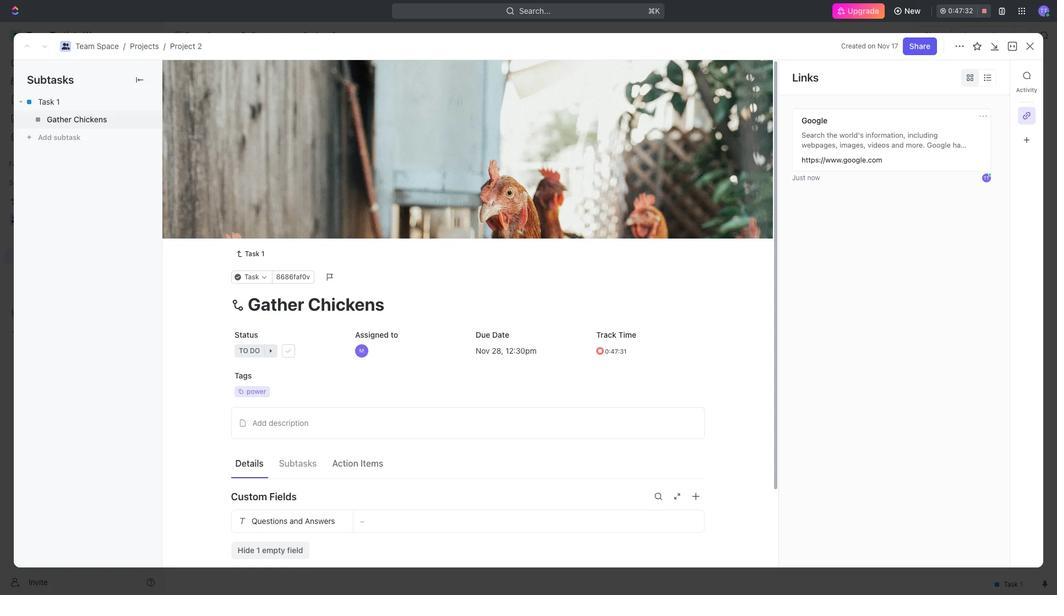 Task type: vqa. For each thing, say whether or not it's contained in the screenshot.
Share
yes



Task type: locate. For each thing, give the bounding box(es) containing it.
1 vertical spatial tt
[[984, 175, 990, 181]]

1 button down progress
[[247, 191, 262, 202]]

time
[[619, 330, 637, 339]]

subtask
[[54, 133, 81, 142]]

search up information,
[[883, 102, 909, 111]]

2 vertical spatial add task
[[222, 230, 255, 239]]

space for team space
[[206, 30, 229, 40]]

1 horizontal spatial task 1 link
[[231, 247, 269, 261]]

2 horizontal spatial add task button
[[972, 67, 1018, 84]]

user group image left team space
[[175, 33, 182, 38]]

1 vertical spatial user group image
[[11, 216, 20, 223]]

add task for left add task button
[[222, 230, 255, 239]]

add down dashboards
[[38, 133, 52, 142]]

created on nov 17
[[842, 42, 899, 50]]

google
[[802, 116, 828, 125], [928, 140, 951, 149]]

task sidebar navigation tab list
[[1015, 67, 1040, 149]]

add inside 'button'
[[253, 418, 267, 428]]

board link
[[203, 99, 227, 114]]

1 vertical spatial subtasks
[[279, 458, 317, 468]]

0 vertical spatial team
[[185, 30, 204, 40]]

user group image inside tree
[[11, 216, 20, 223]]

1 horizontal spatial project 2
[[304, 30, 337, 40]]

customize button
[[950, 99, 1006, 114]]

0 vertical spatial hide
[[927, 102, 944, 111]]

task 1 link up chickens at the top
[[14, 93, 162, 111]]

task 1 link up task dropdown button
[[231, 247, 269, 261]]

/
[[233, 30, 236, 40], [286, 30, 288, 40], [123, 41, 126, 51], [164, 41, 166, 51]]

docs link
[[4, 91, 160, 109]]

change cover button
[[641, 217, 704, 234]]

0 horizontal spatial nov
[[476, 346, 490, 355]]

add task button down 'calendar' link
[[283, 153, 330, 166]]

0 vertical spatial space
[[206, 30, 229, 40]]

share
[[925, 30, 946, 40], [910, 41, 931, 51]]

add task down calendar on the top left
[[296, 155, 325, 164]]

hide 1 empty field
[[238, 545, 303, 555]]

1 horizontal spatial nov
[[878, 42, 890, 50]]

2 vertical spatial project
[[191, 66, 241, 84]]

1 horizontal spatial projects
[[252, 30, 281, 40]]

dashboards
[[26, 113, 69, 123]]

share right 17
[[910, 41, 931, 51]]

to up 'm' dropdown button
[[391, 330, 398, 339]]

looking
[[843, 160, 867, 169]]

1 horizontal spatial user group image
[[175, 33, 182, 38]]

tree
[[4, 192, 160, 340]]

power
[[247, 387, 266, 396]]

0 vertical spatial project 2
[[304, 30, 337, 40]]

details button
[[231, 453, 268, 473]]

0 horizontal spatial to
[[239, 347, 248, 355]]

1 vertical spatial google
[[928, 140, 951, 149]]

to left do
[[239, 347, 248, 355]]

1 vertical spatial add task
[[296, 155, 325, 164]]

1 horizontal spatial and
[[892, 140, 905, 149]]

1 button for 2
[[248, 210, 263, 221]]

1 vertical spatial to
[[391, 330, 398, 339]]

1 horizontal spatial search
[[883, 102, 909, 111]]

1 vertical spatial projects
[[130, 41, 159, 51]]

2 vertical spatial task 1
[[245, 250, 265, 258]]

0 vertical spatial add task
[[978, 71, 1012, 80]]

user group image
[[61, 43, 70, 50]]

due
[[476, 330, 490, 339]]

subtasks up the fields
[[279, 458, 317, 468]]

track
[[596, 330, 617, 339]]

1 vertical spatial add task button
[[283, 153, 330, 166]]

upgrade link
[[833, 3, 885, 19]]

reposition
[[595, 220, 634, 230]]

questions
[[252, 516, 287, 526]]

task 1 up task dropdown button
[[245, 250, 265, 258]]

1 vertical spatial hide
[[572, 129, 587, 137]]

2 horizontal spatial add task
[[978, 71, 1012, 80]]

1 horizontal spatial team
[[185, 30, 204, 40]]

to down the videos
[[877, 150, 884, 159]]

2 horizontal spatial hide
[[927, 102, 944, 111]]

tags power
[[234, 371, 266, 396]]

0 vertical spatial subtasks
[[27, 73, 74, 86]]

information,
[[866, 131, 906, 139]]

custom
[[231, 491, 267, 502]]

project
[[304, 30, 330, 40], [170, 41, 195, 51], [191, 66, 241, 84]]

1 vertical spatial team
[[75, 41, 95, 51]]

2 vertical spatial to
[[239, 347, 248, 355]]

0 horizontal spatial hide
[[238, 545, 255, 555]]

due date
[[476, 330, 509, 339]]

gantt
[[374, 102, 394, 111]]

team space
[[185, 30, 229, 40]]

0 vertical spatial projects
[[252, 30, 281, 40]]

add description
[[253, 418, 309, 428]]

the
[[827, 131, 838, 139]]

1 horizontal spatial tt
[[1041, 7, 1048, 14]]

tt
[[1041, 7, 1048, 14], [984, 175, 990, 181]]

google up exactly
[[928, 140, 951, 149]]

nov left 28
[[476, 346, 490, 355]]

list
[[247, 102, 261, 111]]

0 horizontal spatial and
[[290, 516, 303, 526]]

0 vertical spatial google
[[802, 116, 828, 125]]

0 horizontal spatial search
[[802, 131, 825, 139]]

and up 'help'
[[892, 140, 905, 149]]

add task button down task 2
[[217, 228, 259, 241]]

list link
[[245, 99, 261, 114]]

0 horizontal spatial user group image
[[11, 216, 20, 223]]

spaces
[[9, 179, 32, 187]]

0 vertical spatial task 1 link
[[14, 93, 162, 111]]

change cover
[[648, 220, 698, 230]]

0 horizontal spatial space
[[97, 41, 119, 51]]

and inside google search the world's information, including webpages, images, videos and more. google has many special features to help you find exactly what you're looking for.
[[892, 140, 905, 149]]

0 horizontal spatial team
[[75, 41, 95, 51]]

you're
[[820, 160, 841, 169]]

you
[[902, 150, 914, 159]]

just now
[[793, 174, 821, 182]]

m button
[[352, 341, 464, 361]]

1 vertical spatial and
[[290, 516, 303, 526]]

features
[[848, 150, 875, 159]]

and left the answers
[[290, 516, 303, 526]]

videos
[[868, 140, 890, 149]]

user group image
[[175, 33, 182, 38], [11, 216, 20, 223]]

add left description
[[253, 418, 267, 428]]

action items
[[332, 458, 384, 468]]

nov left 17
[[878, 42, 890, 50]]

google up the
[[802, 116, 828, 125]]

1 button right task 2
[[248, 210, 263, 221]]

share down new button
[[925, 30, 946, 40]]

action items button
[[328, 453, 388, 473]]

now
[[808, 174, 821, 182]]

projects
[[252, 30, 281, 40], [130, 41, 159, 51]]

1 vertical spatial share
[[910, 41, 931, 51]]

items
[[361, 458, 384, 468]]

1 vertical spatial space
[[97, 41, 119, 51]]

task 1
[[38, 97, 60, 106], [222, 191, 244, 201], [245, 250, 265, 258]]

1 horizontal spatial task 1
[[222, 191, 244, 201]]

0 vertical spatial project
[[304, 30, 330, 40]]

0 vertical spatial tt
[[1041, 7, 1048, 14]]

search up webpages,
[[802, 131, 825, 139]]

1 horizontal spatial hide
[[572, 129, 587, 137]]

projects link
[[238, 29, 284, 42], [130, 41, 159, 51]]

change
[[648, 220, 676, 230]]

invite
[[29, 577, 48, 586]]

tree inside "sidebar" navigation
[[4, 192, 160, 340]]

team for team space / projects / project 2
[[75, 41, 95, 51]]

1 vertical spatial task 1
[[222, 191, 244, 201]]

add inside button
[[38, 133, 52, 142]]

assignees button
[[445, 127, 497, 140]]

add task button up customize
[[972, 67, 1018, 84]]

what
[[802, 160, 818, 169]]

user group image down spaces
[[11, 216, 20, 223]]

0 vertical spatial to
[[877, 150, 884, 159]]

home link
[[4, 53, 160, 71]]

0 horizontal spatial project 2
[[191, 66, 257, 84]]

space for team space / projects / project 2
[[97, 41, 119, 51]]

user group image inside team space link
[[175, 33, 182, 38]]

subtasks inside button
[[279, 458, 317, 468]]

0 horizontal spatial add task
[[222, 230, 255, 239]]

add task button
[[972, 67, 1018, 84], [283, 153, 330, 166], [217, 228, 259, 241]]

hide inside custom fields element
[[238, 545, 255, 555]]

add subtask button
[[14, 128, 162, 146]]

0 vertical spatial 1 button
[[247, 191, 262, 202]]

hide inside dropdown button
[[927, 102, 944, 111]]

power button
[[231, 382, 343, 402]]

1 vertical spatial 1 button
[[248, 210, 263, 221]]

– button
[[353, 510, 704, 532]]

add task down task 2
[[222, 230, 255, 239]]

favorites
[[9, 160, 38, 168]]

1 horizontal spatial subtasks
[[279, 458, 317, 468]]

2 vertical spatial add task button
[[217, 228, 259, 241]]

in
[[204, 155, 211, 164]]

favorites button
[[4, 158, 42, 171]]

2 horizontal spatial to
[[877, 150, 884, 159]]

0 vertical spatial nov
[[878, 42, 890, 50]]

task 1 up task 2
[[222, 191, 244, 201]]

add task
[[978, 71, 1012, 80], [296, 155, 325, 164], [222, 230, 255, 239]]

1 vertical spatial search
[[802, 131, 825, 139]]

subtasks down home on the top
[[27, 73, 74, 86]]

0 horizontal spatial task 1
[[38, 97, 60, 106]]

add down task 2
[[222, 230, 236, 239]]

hide button
[[914, 99, 948, 114]]

1 horizontal spatial project 2 link
[[290, 29, 339, 42]]

0 vertical spatial user group image
[[175, 33, 182, 38]]

automations button
[[958, 27, 1015, 44]]

1 horizontal spatial space
[[206, 30, 229, 40]]

to inside dropdown button
[[239, 347, 248, 355]]

task 1 up dashboards
[[38, 97, 60, 106]]

0 horizontal spatial tt
[[984, 175, 990, 181]]

1 vertical spatial project 2
[[191, 66, 257, 84]]

tt inside tt 'dropdown button'
[[1041, 7, 1048, 14]]

hide
[[927, 102, 944, 111], [572, 129, 587, 137], [238, 545, 255, 555]]

1 horizontal spatial google
[[928, 140, 951, 149]]

assignees
[[459, 129, 492, 137]]

2 vertical spatial hide
[[238, 545, 255, 555]]

0 vertical spatial search
[[883, 102, 909, 111]]

to do button
[[231, 341, 343, 361]]

search
[[883, 102, 909, 111], [802, 131, 825, 139]]

0 vertical spatial and
[[892, 140, 905, 149]]

change cover button
[[641, 217, 704, 234]]

https://www.google.com
[[802, 155, 883, 164]]

empty
[[262, 545, 285, 555]]

team space link
[[171, 29, 231, 42], [75, 41, 119, 51]]

status
[[234, 330, 258, 339]]

calendar
[[281, 102, 314, 111]]

task 1 link
[[14, 93, 162, 111], [231, 247, 269, 261]]

1 horizontal spatial add task
[[296, 155, 325, 164]]

add task up customize
[[978, 71, 1012, 80]]

special
[[822, 150, 846, 159]]



Task type: describe. For each thing, give the bounding box(es) containing it.
Edit task name text field
[[231, 294, 705, 315]]

hide button
[[567, 127, 591, 140]]

exactly
[[931, 150, 954, 159]]

0 vertical spatial add task button
[[972, 67, 1018, 84]]

0 horizontal spatial team space link
[[75, 41, 119, 51]]

questions and answers
[[252, 516, 335, 526]]

gather chickens link
[[14, 111, 162, 128]]

tags
[[234, 371, 252, 380]]

answers
[[305, 516, 335, 526]]

task 2
[[222, 211, 245, 220]]

0 horizontal spatial google
[[802, 116, 828, 125]]

inbox link
[[4, 72, 160, 90]]

description
[[269, 418, 309, 428]]

1 inside custom fields element
[[257, 545, 260, 555]]

search button
[[869, 99, 912, 114]]

has
[[953, 140, 965, 149]]

8686faf0v
[[276, 273, 310, 281]]

do
[[250, 347, 260, 355]]

find
[[916, 150, 929, 159]]

share button right 17
[[903, 37, 938, 55]]

on
[[868, 42, 876, 50]]

2 horizontal spatial task 1
[[245, 250, 265, 258]]

new button
[[890, 2, 928, 20]]

add task for add task button to the top
[[978, 71, 1012, 80]]

links
[[793, 71, 819, 83]]

0 horizontal spatial subtasks
[[27, 73, 74, 86]]

dashboards link
[[4, 110, 160, 127]]

task button
[[231, 271, 272, 284]]

cover
[[678, 220, 698, 230]]

0 horizontal spatial task 1 link
[[14, 93, 162, 111]]

calendar link
[[279, 99, 314, 114]]

0:47:32
[[949, 7, 974, 15]]

add up customize
[[978, 71, 993, 80]]

search...
[[520, 6, 551, 15]]

board
[[206, 102, 227, 111]]

webpages,
[[802, 140, 838, 149]]

1 horizontal spatial team space link
[[171, 29, 231, 42]]

1 horizontal spatial projects link
[[238, 29, 284, 42]]

Search tasks... text field
[[921, 125, 1031, 142]]

more.
[[907, 140, 926, 149]]

assigned
[[355, 330, 389, 339]]

customize
[[964, 102, 1003, 111]]

details
[[236, 458, 264, 468]]

home
[[26, 57, 48, 67]]

including
[[908, 131, 938, 139]]

gather
[[47, 115, 72, 124]]

tt button
[[1036, 2, 1053, 20]]

,
[[501, 346, 504, 355]]

new
[[905, 6, 921, 15]]

0 horizontal spatial project 2 link
[[170, 41, 202, 51]]

search inside button
[[883, 102, 909, 111]]

task sidebar content section
[[777, 60, 1010, 567]]

sidebar navigation
[[0, 22, 165, 595]]

to inside google search the world's information, including webpages, images, videos and more. google has many special features to help you find exactly what you're looking for.
[[877, 150, 884, 159]]

table
[[334, 102, 354, 111]]

add subtask
[[38, 133, 81, 142]]

user group image for team space link to the right
[[175, 33, 182, 38]]

add description button
[[235, 414, 701, 432]]

0 vertical spatial share
[[925, 30, 946, 40]]

1 vertical spatial project
[[170, 41, 195, 51]]

help
[[886, 150, 900, 159]]

add down 'calendar' link
[[296, 155, 309, 164]]

gather chickens
[[47, 115, 107, 124]]

pm
[[525, 346, 537, 355]]

0 horizontal spatial projects link
[[130, 41, 159, 51]]

team space / projects / project 2
[[75, 41, 202, 51]]

12:30
[[506, 346, 525, 355]]

task inside dropdown button
[[244, 273, 259, 281]]

nov 28 , 12:30 pm
[[476, 346, 537, 355]]

date
[[492, 330, 509, 339]]

0 vertical spatial task 1
[[38, 97, 60, 106]]

assigned to
[[355, 330, 398, 339]]

1 horizontal spatial to
[[391, 330, 398, 339]]

0 horizontal spatial projects
[[130, 41, 159, 51]]

tt inside task sidebar content section
[[984, 175, 990, 181]]

chickens
[[74, 115, 107, 124]]

fields
[[270, 491, 297, 502]]

share button down new
[[918, 26, 953, 44]]

0:47:32 button
[[937, 4, 992, 18]]

custom fields button
[[231, 483, 705, 510]]

team for team space
[[185, 30, 204, 40]]

m
[[359, 347, 364, 354]]

28
[[492, 346, 501, 355]]

table link
[[332, 99, 354, 114]]

8686faf0v button
[[272, 271, 314, 284]]

user group image for tree at left in "sidebar" navigation
[[11, 216, 20, 223]]

subtasks button
[[275, 453, 321, 473]]

–
[[360, 517, 364, 525]]

hide inside button
[[572, 129, 587, 137]]

action
[[332, 458, 359, 468]]

for.
[[869, 160, 880, 169]]

custom fields
[[231, 491, 297, 502]]

track time
[[596, 330, 637, 339]]

custom fields element
[[231, 510, 705, 559]]

and inside custom fields element
[[290, 516, 303, 526]]

search inside google search the world's information, including webpages, images, videos and more. google has many special features to help you find exactly what you're looking for.
[[802, 131, 825, 139]]

activity
[[1017, 86, 1038, 93]]

inbox
[[26, 76, 46, 85]]

created
[[842, 42, 867, 50]]

17
[[892, 42, 899, 50]]

google search the world's information, including webpages, images, videos and more. google has many special features to help you find exactly what you're looking for.
[[802, 116, 965, 169]]

many
[[802, 150, 820, 159]]

1 vertical spatial nov
[[476, 346, 490, 355]]

1 horizontal spatial add task button
[[283, 153, 330, 166]]

1 button for 1
[[247, 191, 262, 202]]

1 vertical spatial task 1 link
[[231, 247, 269, 261]]

0 horizontal spatial add task button
[[217, 228, 259, 241]]

in progress
[[204, 155, 249, 164]]

world's
[[840, 131, 864, 139]]



